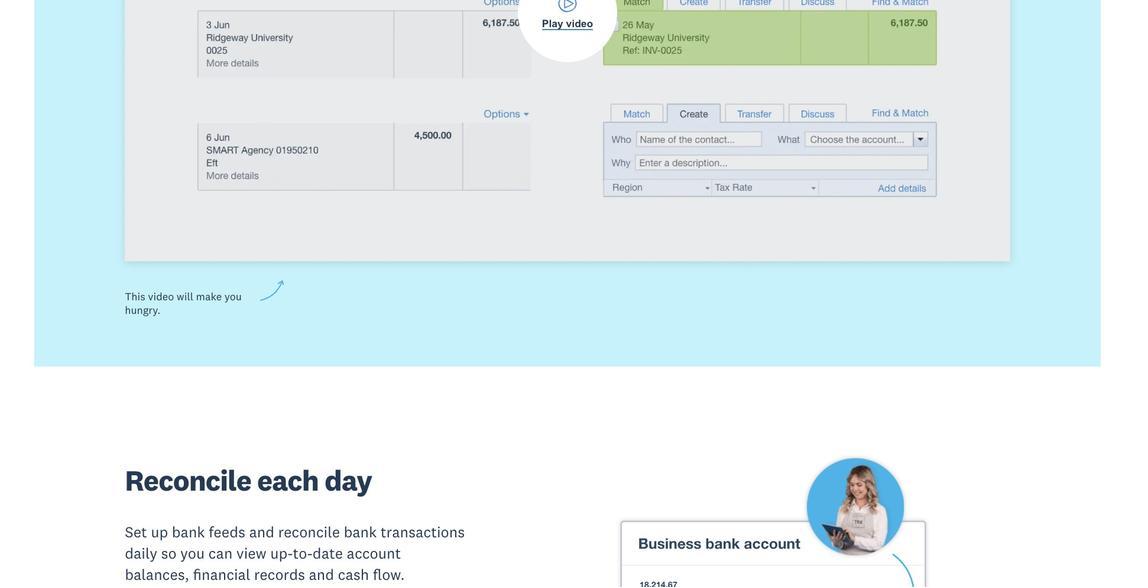 Task type: describe. For each thing, give the bounding box(es) containing it.
play
[[542, 18, 564, 30]]

video for this
[[148, 290, 174, 303]]

2 bank from the left
[[344, 523, 377, 542]]

financial
[[193, 565, 250, 584]]

daily
[[125, 544, 157, 563]]

play video
[[542, 18, 593, 30]]

reconcile
[[278, 523, 340, 542]]

to-
[[293, 544, 313, 563]]

will
[[177, 290, 193, 303]]

play video button
[[125, 0, 1011, 261]]

you inside set up bank feeds and reconcile bank transactions daily so you can view up-to-date account balances, financial records and cash flow.
[[180, 544, 205, 563]]

this
[[125, 290, 145, 303]]

up-
[[270, 544, 293, 563]]

you inside this video will make you hungry.
[[225, 290, 242, 303]]

0 horizontal spatial and
[[249, 523, 275, 542]]

can
[[209, 544, 233, 563]]

cash
[[338, 565, 369, 584]]

set
[[125, 523, 147, 542]]

feeds
[[209, 523, 246, 542]]

so
[[161, 544, 177, 563]]

1 bank from the left
[[172, 523, 205, 542]]

up
[[151, 523, 168, 542]]

view
[[236, 544, 267, 563]]

reconcile
[[125, 462, 251, 499]]

transactions
[[381, 523, 465, 542]]

balances,
[[125, 565, 189, 584]]



Task type: locate. For each thing, give the bounding box(es) containing it.
reconcile each day
[[125, 462, 372, 499]]

this video will make you hungry.
[[125, 290, 242, 317]]

1 vertical spatial you
[[180, 544, 205, 563]]

flow.
[[373, 565, 405, 584]]

bank
[[172, 523, 205, 542], [344, 523, 377, 542]]

1 horizontal spatial bank
[[344, 523, 377, 542]]

and down date
[[309, 565, 334, 584]]

bank up account
[[344, 523, 377, 542]]

set up bank feeds and reconcile bank transactions daily so you can view up-to-date account balances, financial records and cash flow.
[[125, 523, 465, 584]]

video inside this video will make you hungry.
[[148, 290, 174, 303]]

records
[[254, 565, 305, 584]]

date
[[313, 544, 343, 563]]

0 vertical spatial and
[[249, 523, 275, 542]]

you
[[225, 290, 242, 303], [180, 544, 205, 563]]

and
[[249, 523, 275, 542], [309, 565, 334, 584]]

you right 'so'
[[180, 544, 205, 563]]

1 horizontal spatial you
[[225, 290, 242, 303]]

hungry.
[[125, 303, 161, 317]]

1 vertical spatial video
[[148, 290, 174, 303]]

a bank feed showing a bank statement balance, the balance in xero and the number of items ready to reconcile. image
[[579, 433, 1011, 587], [579, 433, 1011, 587]]

video
[[566, 18, 593, 30], [148, 290, 174, 303]]

1 horizontal spatial video
[[566, 18, 593, 30]]

video for play
[[566, 18, 593, 30]]

bank up 'so'
[[172, 523, 205, 542]]

video left will
[[148, 290, 174, 303]]

each
[[257, 462, 319, 499]]

0 horizontal spatial bank
[[172, 523, 205, 542]]

1 horizontal spatial and
[[309, 565, 334, 584]]

0 vertical spatial you
[[225, 290, 242, 303]]

video inside button
[[566, 18, 593, 30]]

account
[[347, 544, 401, 563]]

0 horizontal spatial video
[[148, 290, 174, 303]]

you right make
[[225, 290, 242, 303]]

1 vertical spatial and
[[309, 565, 334, 584]]

day
[[325, 462, 372, 499]]

0 horizontal spatial you
[[180, 544, 205, 563]]

video right play
[[566, 18, 593, 30]]

make
[[196, 290, 222, 303]]

and up view
[[249, 523, 275, 542]]

0 vertical spatial video
[[566, 18, 593, 30]]



Task type: vqa. For each thing, say whether or not it's contained in the screenshot.
2023
no



